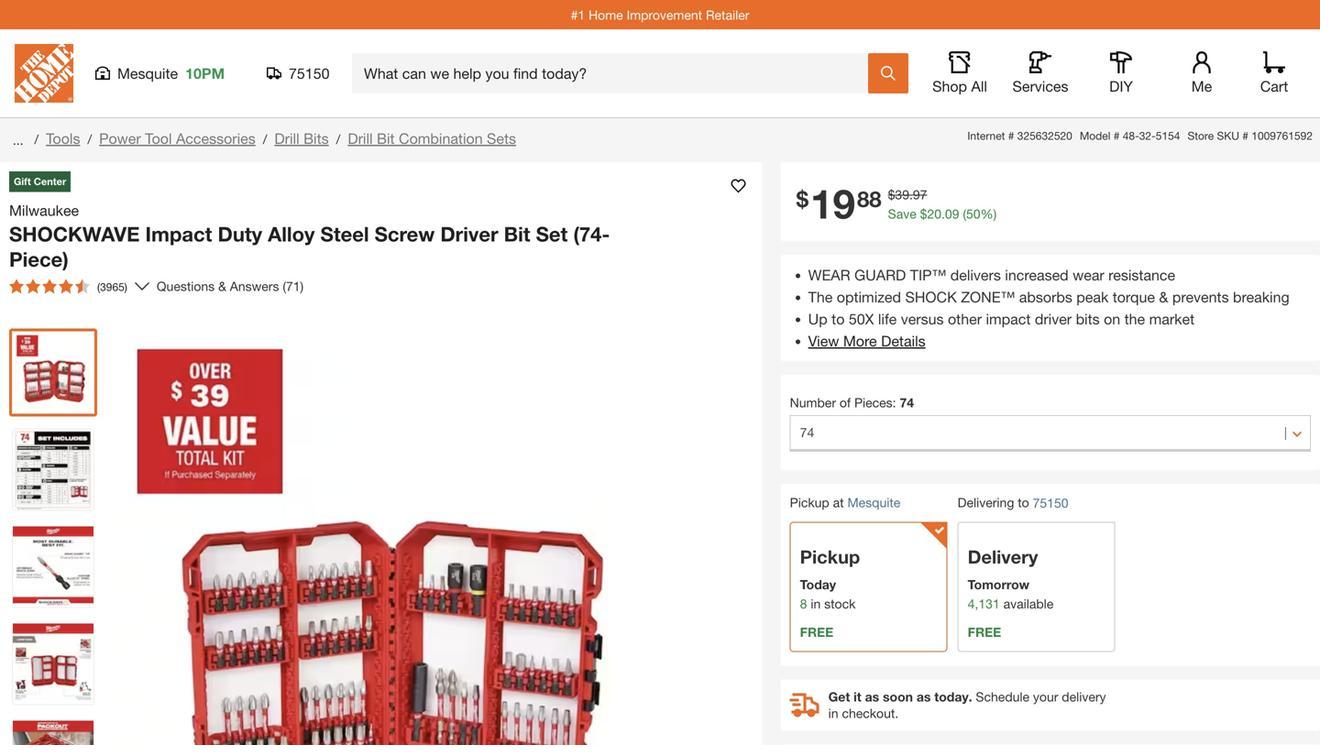 Task type: vqa. For each thing, say whether or not it's contained in the screenshot.
Home Depot Santa Puppies Gift Card image at the bottom left
no



Task type: describe. For each thing, give the bounding box(es) containing it.
power tool accessories link
[[99, 130, 256, 147]]

pieces
[[855, 395, 893, 410]]

#1 home improvement retailer
[[571, 7, 749, 22]]

gift center
[[14, 176, 66, 188]]

75150 link
[[1033, 494, 1069, 513]]

milwaukee drill bit combination sets 48 32 5154 a0.3 image
[[13, 624, 94, 705]]

save
[[888, 206, 917, 221]]

32-
[[1139, 129, 1156, 142]]

8
[[800, 596, 807, 611]]

shock
[[905, 288, 957, 306]]

75150 inside button
[[289, 65, 330, 82]]

home
[[589, 7, 623, 22]]

drill bit combination sets link
[[348, 130, 516, 147]]

mesquite button
[[848, 495, 901, 510]]

services
[[1013, 77, 1069, 95]]

2 horizontal spatial $
[[920, 206, 927, 221]]

shockwave
[[9, 222, 140, 246]]

(3965) button
[[2, 272, 135, 301]]

alloy
[[268, 222, 315, 246]]

tools
[[46, 130, 80, 147]]

breaking
[[1233, 288, 1290, 306]]

48-
[[1123, 129, 1140, 142]]

delivery
[[1062, 689, 1106, 704]]

milwaukee drill bit combination sets 48 32 5154 40.2 image
[[13, 527, 94, 607]]

sets
[[487, 130, 516, 147]]

3 / from the left
[[263, 132, 267, 147]]

pickup today 8 in stock
[[800, 546, 860, 611]]

75150 inside the delivering to 75150
[[1033, 495, 1069, 511]]

answers
[[230, 279, 279, 294]]

of
[[840, 395, 851, 410]]

4 / from the left
[[336, 132, 340, 147]]

1 drill from the left
[[275, 130, 300, 147]]

milwaukee
[[9, 202, 79, 219]]

... / tools / power tool accessories / drill bits / drill bit combination sets
[[9, 130, 516, 148]]

delivery
[[968, 546, 1038, 568]]

duty
[[218, 222, 262, 246]]

zone™
[[961, 288, 1015, 306]]

bit inside ... / tools / power tool accessories / drill bits / drill bit combination sets
[[377, 130, 395, 147]]

diy
[[1110, 77, 1133, 95]]

number of pieces : 74
[[790, 395, 914, 410]]

prevents
[[1173, 288, 1229, 306]]

view
[[808, 332, 839, 350]]

1 vertical spatial mesquite
[[848, 495, 901, 510]]

stock
[[824, 596, 856, 611]]

bits
[[304, 130, 329, 147]]

milwaukee drill bit combination sets 48 32 5154 1d.4 image
[[13, 721, 94, 745]]

...
[[13, 132, 23, 148]]

1 horizontal spatial .
[[942, 206, 945, 221]]

to inside wear guard tip™ delivers increased wear resistance the optimized shock zone™ absorbs peak torque & prevents breaking up to 50x life versus other impact driver bits on the market view more details
[[832, 310, 845, 328]]

driver
[[440, 222, 498, 246]]

09
[[945, 206, 960, 221]]

50
[[966, 206, 981, 221]]

get it as soon as today.
[[829, 689, 972, 704]]

the
[[1125, 310, 1145, 328]]

19
[[811, 179, 855, 227]]

:
[[893, 395, 896, 410]]

(71)
[[283, 279, 304, 294]]

number
[[790, 395, 836, 410]]

74 button
[[790, 415, 1311, 452]]

delivery tomorrow 4,131 available
[[968, 546, 1054, 611]]

optimized
[[837, 288, 901, 306]]

2 drill from the left
[[348, 130, 373, 147]]

combination
[[399, 130, 483, 147]]

cart
[[1261, 77, 1288, 95]]

milwaukee shockwave impact duty alloy steel screw driver bit set (74- piece)
[[9, 202, 610, 271]]

0 vertical spatial mesquite
[[117, 65, 178, 82]]

10pm
[[185, 65, 225, 82]]

pickup for pickup today 8 in stock
[[800, 546, 860, 568]]

delivers
[[951, 266, 1001, 284]]

model
[[1080, 129, 1111, 142]]

#1
[[571, 7, 585, 22]]

schedule
[[976, 689, 1030, 704]]

1009761592
[[1252, 129, 1313, 142]]

bit inside milwaukee shockwave impact duty alloy steel screw driver bit set (74- piece)
[[504, 222, 530, 246]]

1 horizontal spatial $
[[888, 187, 895, 202]]

the home depot logo image
[[15, 44, 73, 103]]

screw
[[375, 222, 435, 246]]

(
[[963, 206, 966, 221]]

soon
[[883, 689, 913, 704]]

all
[[971, 77, 987, 95]]

checkout.
[[842, 706, 899, 721]]

steel
[[321, 222, 369, 246]]

set
[[536, 222, 568, 246]]

retailer
[[706, 7, 749, 22]]

me button
[[1173, 51, 1231, 95]]

today
[[800, 577, 836, 592]]

milwaukee drill bit combination sets 48 32 5154 64.0 image
[[13, 332, 94, 413]]

1 as from the left
[[865, 689, 879, 704]]

internet # 325632520 model # 48-32-5154 store sku # 1009761592
[[968, 129, 1313, 142]]

1 horizontal spatial 74
[[900, 395, 914, 410]]

$ 19 88 $ 39 . 97 save $ 20 . 09 ( 50 %)
[[796, 179, 997, 227]]

1 # from the left
[[1008, 129, 1015, 142]]

wear
[[1073, 266, 1105, 284]]

resistance
[[1109, 266, 1176, 284]]

2 / from the left
[[88, 132, 92, 147]]



Task type: locate. For each thing, give the bounding box(es) containing it.
0 vertical spatial bit
[[377, 130, 395, 147]]

to inside the delivering to 75150
[[1018, 495, 1029, 510]]

74 inside button
[[800, 425, 814, 440]]

pickup for pickup at mesquite
[[790, 495, 830, 510]]

accessories
[[176, 130, 256, 147]]

tomorrow
[[968, 577, 1030, 592]]

to right up
[[832, 310, 845, 328]]

# right sku
[[1243, 129, 1249, 142]]

free down "8" at right
[[800, 625, 834, 640]]

diy button
[[1092, 51, 1151, 95]]

pickup
[[790, 495, 830, 510], [800, 546, 860, 568]]

3 # from the left
[[1243, 129, 1249, 142]]

1 horizontal spatial drill
[[348, 130, 373, 147]]

20
[[927, 206, 942, 221]]

0 horizontal spatial to
[[832, 310, 845, 328]]

shop
[[933, 77, 967, 95]]

0 horizontal spatial drill
[[275, 130, 300, 147]]

0 vertical spatial 74
[[900, 395, 914, 410]]

0 horizontal spatial mesquite
[[117, 65, 178, 82]]

2 as from the left
[[917, 689, 931, 704]]

1 vertical spatial pickup
[[800, 546, 860, 568]]

bit left set
[[504, 222, 530, 246]]

$ left 19
[[796, 186, 809, 212]]

0 horizontal spatial $
[[796, 186, 809, 212]]

(3965) link
[[2, 272, 149, 301]]

market
[[1149, 310, 1195, 328]]

drill left bits
[[275, 130, 300, 147]]

mesquite
[[117, 65, 178, 82], [848, 495, 901, 510]]

0 vertical spatial .
[[910, 187, 913, 202]]

the
[[808, 288, 833, 306]]

mesquite 10pm
[[117, 65, 225, 82]]

1 horizontal spatial mesquite
[[848, 495, 901, 510]]

0 vertical spatial to
[[832, 310, 845, 328]]

5154
[[1156, 129, 1180, 142]]

pickup up today
[[800, 546, 860, 568]]

1 vertical spatial .
[[942, 206, 945, 221]]

tools link
[[46, 130, 80, 147]]

75150 up bits
[[289, 65, 330, 82]]

0 vertical spatial in
[[811, 596, 821, 611]]

1 / from the left
[[34, 132, 39, 147]]

1 vertical spatial 75150
[[1033, 495, 1069, 511]]

available
[[1004, 596, 1054, 611]]

guard
[[855, 266, 906, 284]]

versus
[[901, 310, 944, 328]]

power
[[99, 130, 141, 147]]

1 horizontal spatial bit
[[504, 222, 530, 246]]

0 horizontal spatial &
[[218, 279, 226, 294]]

0 horizontal spatial #
[[1008, 129, 1015, 142]]

milwaukee drill bit combination sets 48 32 5154 e1.1 image
[[13, 430, 94, 510]]

1 horizontal spatial as
[[917, 689, 931, 704]]

delivering to 75150
[[958, 495, 1069, 511]]

pickup left at
[[790, 495, 830, 510]]

(74-
[[573, 222, 610, 246]]

1 horizontal spatial to
[[1018, 495, 1029, 510]]

1 free from the left
[[800, 625, 834, 640]]

50x
[[849, 310, 874, 328]]

/ right bits
[[336, 132, 340, 147]]

wear guard tip™ delivers increased wear resistance the optimized shock zone™ absorbs peak torque & prevents breaking up to 50x life versus other impact driver bits on the market view more details
[[808, 266, 1290, 350]]

0 vertical spatial 75150
[[289, 65, 330, 82]]

1 horizontal spatial free
[[968, 625, 1001, 640]]

/ right '...' at the top
[[34, 132, 39, 147]]

improvement
[[627, 7, 702, 22]]

$ up the save
[[888, 187, 895, 202]]

me
[[1192, 77, 1212, 95]]

75150 right delivering
[[1033, 495, 1069, 511]]

in down get
[[829, 706, 839, 721]]

absorbs
[[1019, 288, 1073, 306]]

/ right "tools"
[[88, 132, 92, 147]]

in right "8" at right
[[811, 596, 821, 611]]

free down the 4,131
[[968, 625, 1001, 640]]

What can we help you find today? search field
[[364, 54, 867, 93]]

in for schedule
[[829, 706, 839, 721]]

in
[[811, 596, 821, 611], [829, 706, 839, 721]]

. up the save
[[910, 187, 913, 202]]

center
[[34, 176, 66, 188]]

at
[[833, 495, 844, 510]]

life
[[878, 310, 897, 328]]

39
[[895, 187, 910, 202]]

questions & answers (71)
[[157, 279, 304, 294]]

0 horizontal spatial bit
[[377, 130, 395, 147]]

0 horizontal spatial in
[[811, 596, 821, 611]]

& up market
[[1159, 288, 1169, 306]]

... button
[[9, 127, 27, 153]]

in for pickup
[[811, 596, 821, 611]]

impact
[[145, 222, 212, 246]]

%)
[[981, 206, 997, 221]]

cart link
[[1254, 51, 1295, 95]]

impact
[[986, 310, 1031, 328]]

88
[[857, 186, 882, 212]]

services button
[[1011, 51, 1070, 95]]

drill right bits
[[348, 130, 373, 147]]

1 vertical spatial to
[[1018, 495, 1029, 510]]

torque
[[1113, 288, 1155, 306]]

/ left drill bits link
[[263, 132, 267, 147]]

mesquite left 10pm
[[117, 65, 178, 82]]

74 down number
[[800, 425, 814, 440]]

0 horizontal spatial free
[[800, 625, 834, 640]]

free for delivery
[[968, 625, 1001, 640]]

2 free from the left
[[968, 625, 1001, 640]]

0 horizontal spatial 75150
[[289, 65, 330, 82]]

4.5 stars image
[[9, 279, 90, 294]]

it
[[854, 689, 862, 704]]

driver
[[1035, 310, 1072, 328]]

today.
[[935, 689, 972, 704]]

free for pickup
[[800, 625, 834, 640]]

0 horizontal spatial 74
[[800, 425, 814, 440]]

more
[[843, 332, 877, 350]]

& left answers
[[218, 279, 226, 294]]

view more details link
[[808, 332, 926, 350]]

internet
[[968, 129, 1005, 142]]

74 right :
[[900, 395, 914, 410]]

1 horizontal spatial &
[[1159, 288, 1169, 306]]

delivering
[[958, 495, 1014, 510]]

store
[[1188, 129, 1214, 142]]

/
[[34, 132, 39, 147], [88, 132, 92, 147], [263, 132, 267, 147], [336, 132, 340, 147]]

on
[[1104, 310, 1121, 328]]

mesquite right at
[[848, 495, 901, 510]]

1 horizontal spatial 75150
[[1033, 495, 1069, 511]]

&
[[218, 279, 226, 294], [1159, 288, 1169, 306]]

milwaukee link
[[9, 199, 86, 221]]

#
[[1008, 129, 1015, 142], [1114, 129, 1120, 142], [1243, 129, 1249, 142]]

shop all button
[[931, 51, 989, 95]]

1 vertical spatial in
[[829, 706, 839, 721]]

as right it
[[865, 689, 879, 704]]

1 horizontal spatial #
[[1114, 129, 1120, 142]]

bit left combination
[[377, 130, 395, 147]]

details
[[881, 332, 926, 350]]

sku
[[1217, 129, 1240, 142]]

0 vertical spatial pickup
[[790, 495, 830, 510]]

97
[[913, 187, 927, 202]]

tool
[[145, 130, 172, 147]]

4,131
[[968, 596, 1000, 611]]

as right soon
[[917, 689, 931, 704]]

. left (
[[942, 206, 945, 221]]

0 horizontal spatial .
[[910, 187, 913, 202]]

1 vertical spatial bit
[[504, 222, 530, 246]]

75150 button
[[267, 64, 330, 83]]

2 # from the left
[[1114, 129, 1120, 142]]

bits
[[1076, 310, 1100, 328]]

$ down the 97
[[920, 206, 927, 221]]

1 horizontal spatial in
[[829, 706, 839, 721]]

in inside pickup today 8 in stock
[[811, 596, 821, 611]]

in inside schedule your delivery in checkout.
[[829, 706, 839, 721]]

to left 75150 link
[[1018, 495, 1029, 510]]

drill bits link
[[275, 130, 329, 147]]

peak
[[1077, 288, 1109, 306]]

1 vertical spatial 74
[[800, 425, 814, 440]]

0 horizontal spatial as
[[865, 689, 879, 704]]

# right internet at the right of the page
[[1008, 129, 1015, 142]]

# left the 48-
[[1114, 129, 1120, 142]]

& inside wear guard tip™ delivers increased wear resistance the optimized shock zone™ absorbs peak torque & prevents breaking up to 50x life versus other impact driver bits on the market view more details
[[1159, 288, 1169, 306]]

2 horizontal spatial #
[[1243, 129, 1249, 142]]

questions
[[157, 279, 215, 294]]



